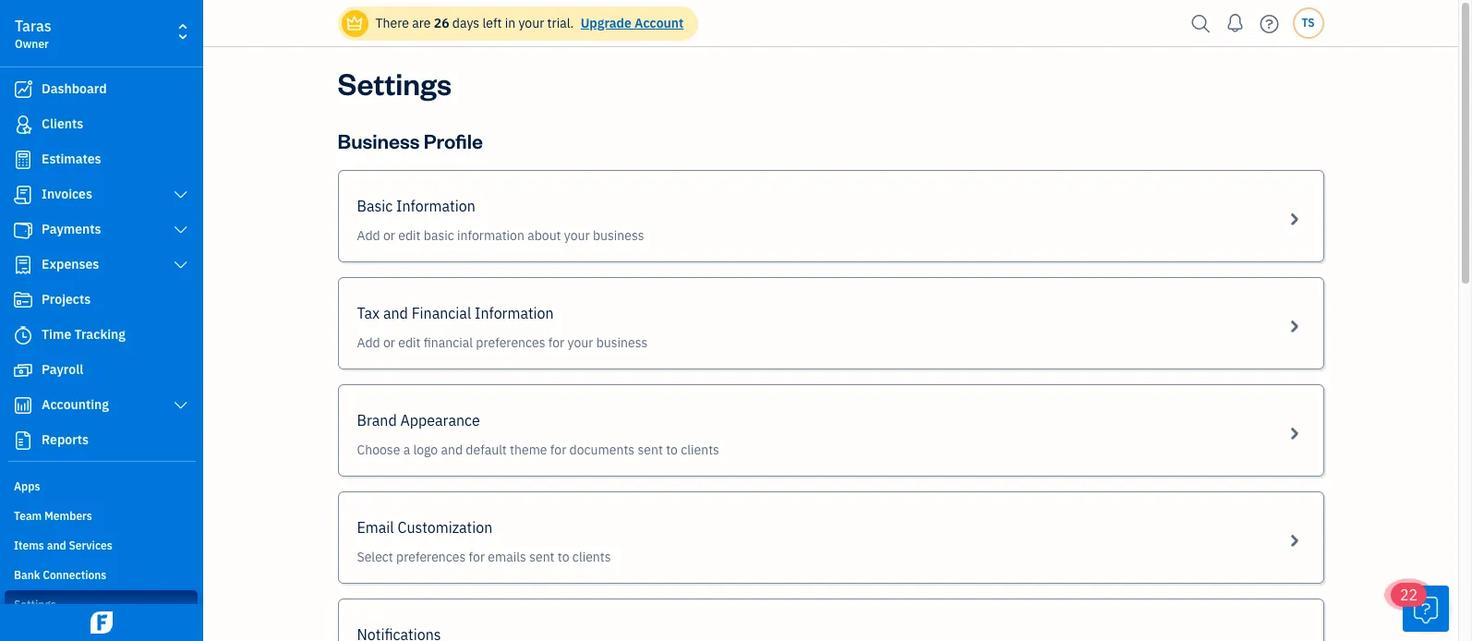 Task type: describe. For each thing, give the bounding box(es) containing it.
email
[[357, 518, 394, 537]]

1 vertical spatial to
[[558, 549, 570, 565]]

are
[[412, 15, 431, 31]]

clients link
[[5, 108, 198, 141]]

time tracking link
[[5, 319, 198, 352]]

resource center badge image
[[1403, 586, 1450, 632]]

tracking
[[74, 326, 126, 343]]

settings
[[338, 63, 452, 103]]

add or edit basic information about your business
[[357, 227, 644, 244]]

brand appearance
[[357, 411, 480, 430]]

project image
[[12, 291, 34, 309]]

trial.
[[547, 15, 574, 31]]

items and services
[[14, 539, 112, 552]]

payroll
[[42, 361, 83, 378]]

there are 26 days left in your trial. upgrade account
[[376, 15, 684, 31]]

estimate image
[[12, 151, 34, 169]]

items
[[14, 539, 44, 552]]

account
[[635, 15, 684, 31]]

projects link
[[5, 284, 198, 317]]

time tracking
[[42, 326, 126, 343]]

documents
[[570, 442, 635, 458]]

your for tax and financial information
[[568, 334, 593, 351]]

dashboard image
[[12, 80, 34, 99]]

main element
[[0, 0, 263, 641]]

1 horizontal spatial to
[[666, 442, 678, 458]]

freshbooks image
[[87, 612, 116, 634]]

choose
[[357, 442, 400, 458]]

a
[[403, 442, 410, 458]]

members
[[44, 509, 92, 523]]

payments
[[42, 221, 101, 237]]

26
[[434, 15, 450, 31]]

accounting link
[[5, 389, 198, 422]]

and for financial
[[383, 304, 408, 322]]

time
[[42, 326, 71, 343]]

0 vertical spatial your
[[519, 15, 544, 31]]

payroll link
[[5, 354, 198, 387]]

financial
[[412, 304, 471, 322]]

clients
[[42, 115, 83, 132]]

connections
[[43, 568, 107, 582]]

notifications image
[[1221, 5, 1250, 42]]

invoice image
[[12, 186, 34, 204]]

payment image
[[12, 221, 34, 239]]

reports
[[42, 431, 89, 448]]

reports link
[[5, 424, 198, 457]]

1 vertical spatial information
[[475, 304, 554, 322]]

report image
[[12, 431, 34, 450]]

1 vertical spatial and
[[441, 442, 463, 458]]

upgrade
[[581, 15, 632, 31]]

taras owner
[[15, 17, 51, 51]]

your for basic information
[[564, 227, 590, 244]]

tax and financial information
[[357, 304, 554, 322]]

projects
[[42, 291, 91, 308]]

1 vertical spatial clients
[[573, 549, 611, 565]]

dashboard link
[[5, 73, 198, 106]]

select
[[357, 549, 393, 565]]

financial
[[424, 334, 473, 351]]

dashboard
[[42, 80, 107, 97]]

expenses link
[[5, 249, 198, 282]]

add or edit financial preferences for your business
[[357, 334, 648, 351]]

estimates link
[[5, 143, 198, 176]]

email customization
[[357, 518, 493, 537]]

search image
[[1187, 10, 1216, 37]]

default
[[466, 442, 507, 458]]

settings image
[[14, 597, 198, 612]]

ts button
[[1293, 7, 1324, 39]]

1 vertical spatial preferences
[[396, 549, 466, 565]]

taras
[[15, 17, 51, 35]]

2 vertical spatial for
[[469, 549, 485, 565]]

accounting
[[42, 396, 109, 413]]



Task type: locate. For each thing, give the bounding box(es) containing it.
0 vertical spatial information
[[396, 197, 476, 215]]

0 vertical spatial preferences
[[476, 334, 546, 351]]

add down basic
[[357, 227, 380, 244]]

logo
[[413, 442, 438, 458]]

chevron large down image
[[172, 188, 189, 202], [172, 223, 189, 237], [172, 398, 189, 413]]

1 horizontal spatial preferences
[[476, 334, 546, 351]]

information up add or edit financial preferences for your business
[[475, 304, 554, 322]]

sent
[[638, 442, 663, 458], [530, 549, 555, 565]]

information
[[457, 227, 525, 244]]

invoices link
[[5, 178, 198, 212]]

timer image
[[12, 326, 34, 345]]

2 vertical spatial and
[[47, 539, 66, 552]]

add
[[357, 227, 380, 244], [357, 334, 380, 351]]

services
[[69, 539, 112, 552]]

add down tax
[[357, 334, 380, 351]]

edit for information
[[398, 227, 421, 244]]

2 or from the top
[[383, 334, 395, 351]]

add for tax
[[357, 334, 380, 351]]

2 vertical spatial your
[[568, 334, 593, 351]]

2 add from the top
[[357, 334, 380, 351]]

0 vertical spatial sent
[[638, 442, 663, 458]]

edit left basic
[[398, 227, 421, 244]]

emails
[[488, 549, 526, 565]]

to right the emails
[[558, 549, 570, 565]]

chevron large down image
[[172, 258, 189, 273]]

22 button
[[1391, 583, 1450, 632]]

bank
[[14, 568, 40, 582]]

22
[[1401, 586, 1418, 604]]

appearance
[[400, 411, 480, 430]]

brand
[[357, 411, 397, 430]]

sent right documents
[[638, 442, 663, 458]]

bank connections link
[[5, 561, 198, 589]]

0 vertical spatial edit
[[398, 227, 421, 244]]

preferences down email customization
[[396, 549, 466, 565]]

owner
[[15, 37, 49, 51]]

1 horizontal spatial and
[[383, 304, 408, 322]]

1 add from the top
[[357, 227, 380, 244]]

or left financial
[[383, 334, 395, 351]]

choose a logo and default theme for documents sent to clients
[[357, 442, 720, 458]]

1 chevron large down image from the top
[[172, 188, 189, 202]]

2 edit from the top
[[398, 334, 421, 351]]

2 chevron large down image from the top
[[172, 223, 189, 237]]

tax
[[357, 304, 380, 322]]

chevron large down image for invoices
[[172, 188, 189, 202]]

chevron large down image for accounting
[[172, 398, 189, 413]]

3 chevron large down image from the top
[[172, 398, 189, 413]]

invoices
[[42, 186, 92, 202]]

clients
[[681, 442, 720, 458], [573, 549, 611, 565]]

client image
[[12, 115, 34, 134]]

and right the logo
[[441, 442, 463, 458]]

1 vertical spatial your
[[564, 227, 590, 244]]

basic information
[[357, 197, 476, 215]]

money image
[[12, 361, 34, 380]]

for
[[549, 334, 565, 351], [550, 442, 567, 458], [469, 549, 485, 565]]

and for services
[[47, 539, 66, 552]]

and right tax
[[383, 304, 408, 322]]

1 vertical spatial for
[[550, 442, 567, 458]]

0 vertical spatial and
[[383, 304, 408, 322]]

ts
[[1302, 16, 1315, 30]]

apps link
[[5, 472, 198, 500]]

1 or from the top
[[383, 227, 395, 244]]

there
[[376, 15, 409, 31]]

to right documents
[[666, 442, 678, 458]]

your
[[519, 15, 544, 31], [564, 227, 590, 244], [568, 334, 593, 351]]

and right items
[[47, 539, 66, 552]]

theme
[[510, 442, 547, 458]]

0 vertical spatial for
[[549, 334, 565, 351]]

in
[[505, 15, 516, 31]]

0 vertical spatial chevron large down image
[[172, 188, 189, 202]]

select preferences for emails sent to clients
[[357, 549, 611, 565]]

about
[[528, 227, 561, 244]]

2 vertical spatial chevron large down image
[[172, 398, 189, 413]]

and
[[383, 304, 408, 322], [441, 442, 463, 458], [47, 539, 66, 552]]

payments link
[[5, 213, 198, 247]]

chart image
[[12, 396, 34, 415]]

1 vertical spatial sent
[[530, 549, 555, 565]]

or down basic
[[383, 227, 395, 244]]

edit left financial
[[398, 334, 421, 351]]

information
[[396, 197, 476, 215], [475, 304, 554, 322]]

0 horizontal spatial sent
[[530, 549, 555, 565]]

1 vertical spatial add
[[357, 334, 380, 351]]

preferences right financial
[[476, 334, 546, 351]]

and inside "link"
[[47, 539, 66, 552]]

business for basic information
[[593, 227, 644, 244]]

expense image
[[12, 256, 34, 274]]

business
[[593, 227, 644, 244], [597, 334, 648, 351]]

team
[[14, 509, 42, 523]]

information up basic
[[396, 197, 476, 215]]

edit
[[398, 227, 421, 244], [398, 334, 421, 351]]

0 horizontal spatial preferences
[[396, 549, 466, 565]]

0 horizontal spatial clients
[[573, 549, 611, 565]]

0 horizontal spatial to
[[558, 549, 570, 565]]

business profile
[[338, 127, 483, 153]]

or for information
[[383, 227, 395, 244]]

1 edit from the top
[[398, 227, 421, 244]]

add for basic
[[357, 227, 380, 244]]

estimates
[[42, 151, 101, 167]]

2 horizontal spatial and
[[441, 442, 463, 458]]

chevron large down image inside invoices link
[[172, 188, 189, 202]]

1 vertical spatial chevron large down image
[[172, 223, 189, 237]]

edit for and
[[398, 334, 421, 351]]

to
[[666, 442, 678, 458], [558, 549, 570, 565]]

1 horizontal spatial clients
[[681, 442, 720, 458]]

left
[[483, 15, 502, 31]]

or
[[383, 227, 395, 244], [383, 334, 395, 351]]

team members
[[14, 509, 92, 523]]

0 vertical spatial clients
[[681, 442, 720, 458]]

crown image
[[345, 13, 364, 33]]

chevron large down image for payments
[[172, 223, 189, 237]]

0 horizontal spatial and
[[47, 539, 66, 552]]

0 vertical spatial to
[[666, 442, 678, 458]]

customization
[[398, 518, 493, 537]]

bank connections
[[14, 568, 107, 582]]

1 horizontal spatial sent
[[638, 442, 663, 458]]

items and services link
[[5, 531, 198, 559]]

business
[[338, 127, 420, 153]]

1 vertical spatial edit
[[398, 334, 421, 351]]

profile
[[424, 127, 483, 153]]

go to help image
[[1255, 10, 1285, 37]]

0 vertical spatial business
[[593, 227, 644, 244]]

business for tax and financial information
[[597, 334, 648, 351]]

preferences
[[476, 334, 546, 351], [396, 549, 466, 565]]

apps
[[14, 479, 40, 493]]

upgrade account link
[[577, 15, 684, 31]]

basic
[[424, 227, 454, 244]]

expenses
[[42, 256, 99, 273]]

0 vertical spatial or
[[383, 227, 395, 244]]

sent right the emails
[[530, 549, 555, 565]]

0 vertical spatial add
[[357, 227, 380, 244]]

1 vertical spatial or
[[383, 334, 395, 351]]

1 vertical spatial business
[[597, 334, 648, 351]]

or for and
[[383, 334, 395, 351]]

team members link
[[5, 502, 198, 529]]

days
[[453, 15, 480, 31]]

basic
[[357, 197, 393, 215]]



Task type: vqa. For each thing, say whether or not it's contained in the screenshot.
the middle for
yes



